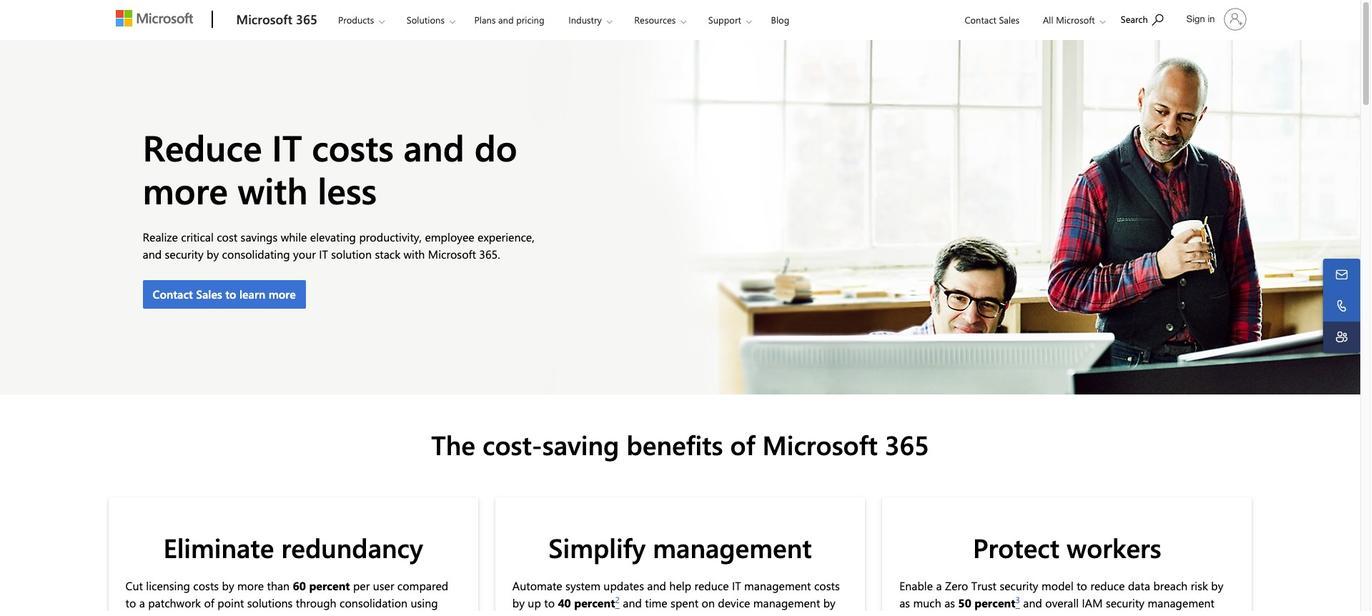 Task type: vqa. For each thing, say whether or not it's contained in the screenshot.
reduce
yes



Task type: locate. For each thing, give the bounding box(es) containing it.
1 vertical spatial security
[[1000, 579, 1039, 594]]

2 vertical spatial more
[[237, 579, 264, 594]]

1 horizontal spatial security
[[1000, 579, 1039, 594]]

of left the point
[[204, 596, 214, 611]]

0 horizontal spatial contact
[[153, 287, 193, 302]]

2 horizontal spatial security
[[1106, 596, 1145, 611]]

0 horizontal spatial costs
[[193, 579, 219, 594]]

3 link
[[1016, 595, 1021, 611]]

and right 3 "link"
[[1024, 596, 1043, 611]]

percent inside '50 percent 3'
[[975, 596, 1016, 611]]

2 horizontal spatial costs
[[815, 579, 840, 594]]

365.
[[479, 247, 500, 262]]

to up iam
[[1077, 579, 1088, 594]]

0 horizontal spatial it
[[272, 123, 302, 171]]

1 horizontal spatial it
[[319, 247, 328, 262]]

1 horizontal spatial a
[[937, 579, 942, 594]]

0 vertical spatial sales
[[1000, 14, 1020, 26]]

workers
[[1067, 530, 1162, 565]]

2 vertical spatial it
[[732, 579, 741, 594]]

a down cut
[[139, 596, 145, 611]]

contact down the realize
[[153, 287, 193, 302]]

eliminate redundancy
[[163, 530, 423, 565]]

1 vertical spatial a
[[139, 596, 145, 611]]

more up critical
[[143, 166, 228, 214]]

1 horizontal spatial with
[[404, 247, 425, 262]]

percent for simplify
[[575, 596, 615, 611]]

security down data at the right bottom of the page
[[1106, 596, 1145, 611]]

sales left learn
[[196, 287, 222, 302]]

1 horizontal spatial more
[[237, 579, 264, 594]]

Search search field
[[1114, 2, 1179, 34]]

with inside reduce it costs and do more with less
[[238, 166, 308, 214]]

365
[[296, 11, 318, 28], [886, 427, 930, 462]]

than
[[267, 579, 290, 594]]

it inside realize critical cost savings while elevating productivity, employee experience, and security by consolidating your it solution stack with microsoft 365.
[[319, 247, 328, 262]]

the cost-saving benefits of microsoft 365
[[432, 427, 930, 462]]

microsoft 365 link
[[229, 1, 325, 39]]

percent up the through
[[309, 579, 350, 594]]

automate system updates and help reduce it management costs by up to
[[513, 579, 840, 611]]

0 vertical spatial security
[[165, 247, 204, 262]]

search button
[[1115, 2, 1171, 34]]

costs inside automate system updates and help reduce it management costs by up to
[[815, 579, 840, 594]]

50 percent 3
[[959, 595, 1021, 611]]

1 vertical spatial contact
[[153, 287, 193, 302]]

1 vertical spatial of
[[204, 596, 214, 611]]

cost
[[217, 229, 238, 244]]

1 horizontal spatial percent
[[575, 596, 615, 611]]

stack
[[375, 247, 401, 262]]

more up solutions
[[237, 579, 264, 594]]

0 horizontal spatial a
[[139, 596, 145, 611]]

by
[[207, 247, 219, 262], [222, 579, 234, 594], [1212, 579, 1224, 594], [513, 596, 525, 611], [824, 596, 836, 611]]

a person working at their desk and another person holding a coffee cup and standing over their shoulder. image
[[0, 40, 1361, 395]]

1 horizontal spatial as
[[945, 596, 956, 611]]

plans
[[475, 14, 496, 26]]

iam
[[1083, 596, 1103, 611]]

security
[[165, 247, 204, 262], [1000, 579, 1039, 594], [1106, 596, 1145, 611]]

enable
[[900, 579, 934, 594]]

50
[[959, 596, 972, 611]]

security up 3
[[1000, 579, 1039, 594]]

and overall iam security management
[[900, 596, 1215, 612]]

management inside automate system updates and help reduce it management costs by up to
[[745, 579, 812, 594]]

reduce up iam
[[1091, 579, 1126, 594]]

learn
[[240, 287, 266, 302]]

with inside realize critical cost savings while elevating productivity, employee experience, and security by consolidating your it solution stack with microsoft 365.
[[404, 247, 425, 262]]

updates
[[604, 579, 644, 594]]

reduce up on
[[695, 579, 729, 594]]

security inside realize critical cost savings while elevating productivity, employee experience, and security by consolidating your it solution stack with microsoft 365.
[[165, 247, 204, 262]]

and right 2 link
[[623, 596, 642, 611]]

contact sales
[[965, 14, 1020, 26]]

do
[[475, 123, 518, 171]]

1 reduce from the left
[[695, 579, 729, 594]]

1 vertical spatial it
[[319, 247, 328, 262]]

risk
[[1191, 579, 1209, 594]]

while
[[281, 229, 307, 244]]

all
[[1044, 14, 1054, 26]]

management inside and time spent on device management by
[[754, 596, 821, 611]]

less
[[318, 166, 377, 214]]

support button
[[697, 1, 764, 39]]

0 horizontal spatial security
[[165, 247, 204, 262]]

0 vertical spatial more
[[143, 166, 228, 214]]

0 vertical spatial it
[[272, 123, 302, 171]]

percent inside 40 percent 2
[[575, 596, 615, 611]]

0 horizontal spatial as
[[900, 596, 911, 611]]

sign in
[[1187, 14, 1216, 24]]

with right stack
[[404, 247, 425, 262]]

1 vertical spatial 365
[[886, 427, 930, 462]]

1 horizontal spatial reduce
[[1091, 579, 1126, 594]]

costs for and
[[312, 123, 394, 171]]

microsoft
[[236, 11, 293, 28], [1057, 14, 1096, 26], [428, 247, 476, 262], [763, 427, 878, 462]]

products
[[338, 14, 374, 26]]

pricing
[[517, 14, 545, 26]]

reduce inside enable a zero trust security model to reduce data breach risk by as much as
[[1091, 579, 1126, 594]]

system
[[566, 579, 601, 594]]

user
[[373, 579, 394, 594]]

percent
[[309, 579, 350, 594], [575, 596, 615, 611], [975, 596, 1016, 611]]

to down cut
[[126, 596, 136, 611]]

1 vertical spatial with
[[404, 247, 425, 262]]

contact left all
[[965, 14, 997, 26]]

microsoft image
[[116, 10, 193, 26]]

percent down trust
[[975, 596, 1016, 611]]

3
[[1016, 595, 1021, 606]]

reduce
[[695, 579, 729, 594], [1091, 579, 1126, 594]]

costs inside reduce it costs and do more with less
[[312, 123, 394, 171]]

automate
[[513, 579, 563, 594]]

1 as from the left
[[900, 596, 911, 611]]

0 vertical spatial of
[[731, 427, 756, 462]]

contact sales to learn more link
[[143, 280, 306, 309]]

2 vertical spatial security
[[1106, 596, 1145, 611]]

spent
[[671, 596, 699, 611]]

2 reduce from the left
[[1091, 579, 1126, 594]]

more inside reduce it costs and do more with less
[[143, 166, 228, 214]]

0 horizontal spatial of
[[204, 596, 214, 611]]

0 vertical spatial contact
[[965, 14, 997, 26]]

search
[[1121, 13, 1149, 25]]

2 horizontal spatial it
[[732, 579, 741, 594]]

1 vertical spatial more
[[269, 287, 296, 302]]

1 horizontal spatial contact
[[965, 14, 997, 26]]

0 horizontal spatial more
[[143, 166, 228, 214]]

management
[[653, 530, 812, 565], [745, 579, 812, 594], [754, 596, 821, 611], [1148, 596, 1215, 611]]

redundancy
[[282, 530, 423, 565]]

0 horizontal spatial reduce
[[695, 579, 729, 594]]

0 horizontal spatial sales
[[196, 287, 222, 302]]

0 vertical spatial with
[[238, 166, 308, 214]]

1 vertical spatial sales
[[196, 287, 222, 302]]

reduce inside automate system updates and help reduce it management costs by up to
[[695, 579, 729, 594]]

breach
[[1154, 579, 1188, 594]]

1 horizontal spatial costs
[[312, 123, 394, 171]]

security down critical
[[165, 247, 204, 262]]

1 horizontal spatial sales
[[1000, 14, 1020, 26]]

sales left all
[[1000, 14, 1020, 26]]

by inside realize critical cost savings while elevating productivity, employee experience, and security by consolidating your it solution stack with microsoft 365.
[[207, 247, 219, 262]]

1 horizontal spatial 365
[[886, 427, 930, 462]]

with
[[238, 166, 308, 214], [404, 247, 425, 262]]

it
[[272, 123, 302, 171], [319, 247, 328, 262], [732, 579, 741, 594]]

a
[[937, 579, 942, 594], [139, 596, 145, 611]]

and inside and overall iam security management
[[1024, 596, 1043, 611]]

sales
[[1000, 14, 1020, 26], [196, 287, 222, 302]]

0 horizontal spatial with
[[238, 166, 308, 214]]

a inside 'per user compared to a patchwork of point solutions through consolidation usin'
[[139, 596, 145, 611]]

of inside 'per user compared to a patchwork of point solutions through consolidation usin'
[[204, 596, 214, 611]]

and up time
[[648, 579, 667, 594]]

as down enable
[[900, 596, 911, 611]]

with up savings on the left top of the page
[[238, 166, 308, 214]]

management inside and overall iam security management
[[1148, 596, 1215, 611]]

2 horizontal spatial percent
[[975, 596, 1016, 611]]

of right benefits
[[731, 427, 756, 462]]

resources button
[[623, 1, 698, 39]]

enable a zero trust security model to reduce data breach risk by as much as
[[900, 579, 1224, 611]]

solution
[[331, 247, 372, 262]]

0 vertical spatial a
[[937, 579, 942, 594]]

0 horizontal spatial 365
[[296, 11, 318, 28]]

percent for protect
[[975, 596, 1016, 611]]

to
[[225, 287, 236, 302], [1077, 579, 1088, 594], [126, 596, 136, 611], [544, 596, 555, 611]]

to left 40
[[544, 596, 555, 611]]

more
[[143, 166, 228, 214], [269, 287, 296, 302], [237, 579, 264, 594]]

a left zero on the bottom right
[[937, 579, 942, 594]]

up
[[528, 596, 541, 611]]

all microsoft button
[[1032, 1, 1114, 39]]

blog
[[771, 14, 790, 26]]

2 horizontal spatial more
[[269, 287, 296, 302]]

as left the 50 at the right bottom of the page
[[945, 596, 956, 611]]

point
[[218, 596, 244, 611]]

and
[[499, 14, 514, 26], [404, 123, 465, 171], [143, 247, 162, 262], [648, 579, 667, 594], [623, 596, 642, 611], [1024, 596, 1043, 611]]

by inside automate system updates and help reduce it management costs by up to
[[513, 596, 525, 611]]

more right learn
[[269, 287, 296, 302]]

and right plans
[[499, 14, 514, 26]]

and left do
[[404, 123, 465, 171]]

percent down system
[[575, 596, 615, 611]]

contact
[[965, 14, 997, 26], [153, 287, 193, 302]]

costs
[[312, 123, 394, 171], [193, 579, 219, 594], [815, 579, 840, 594]]

and down the realize
[[143, 247, 162, 262]]

as
[[900, 596, 911, 611], [945, 596, 956, 611]]

costs for by
[[193, 579, 219, 594]]

of
[[731, 427, 756, 462], [204, 596, 214, 611]]



Task type: describe. For each thing, give the bounding box(es) containing it.
and inside realize critical cost savings while elevating productivity, employee experience, and security by consolidating your it solution stack with microsoft 365.
[[143, 247, 162, 262]]

cut
[[126, 579, 143, 594]]

your
[[293, 247, 316, 262]]

contact sales link
[[959, 1, 1027, 35]]

security inside and overall iam security management
[[1106, 596, 1145, 611]]

60
[[293, 579, 306, 594]]

microsoft inside all microsoft dropdown button
[[1057, 14, 1096, 26]]

experience,
[[478, 229, 535, 244]]

0 vertical spatial 365
[[296, 11, 318, 28]]

on
[[702, 596, 715, 611]]

and inside reduce it costs and do more with less
[[404, 123, 465, 171]]

0 horizontal spatial percent
[[309, 579, 350, 594]]

40
[[558, 596, 571, 611]]

and inside automate system updates and help reduce it management costs by up to
[[648, 579, 667, 594]]

40 percent 2
[[558, 595, 620, 611]]

solutions
[[407, 14, 445, 26]]

more for learn
[[269, 287, 296, 302]]

critical
[[181, 229, 214, 244]]

through
[[296, 596, 337, 611]]

model
[[1042, 579, 1074, 594]]

zero
[[946, 579, 969, 594]]

device
[[718, 596, 751, 611]]

protect workers
[[973, 530, 1162, 565]]

support
[[709, 14, 742, 26]]

and inside plans and pricing link
[[499, 14, 514, 26]]

solutions
[[247, 596, 293, 611]]

consolidating
[[222, 247, 290, 262]]

security inside enable a zero trust security model to reduce data breach risk by as much as
[[1000, 579, 1039, 594]]

the
[[432, 427, 476, 462]]

benefits
[[627, 427, 723, 462]]

productivity,
[[359, 229, 422, 244]]

and time spent on device management by
[[513, 596, 836, 612]]

reduce it costs and do more with less
[[143, 123, 518, 214]]

overall
[[1046, 596, 1080, 611]]

microsoft inside the microsoft 365 link
[[236, 11, 293, 28]]

resources
[[635, 14, 676, 26]]

solutions button
[[395, 1, 467, 39]]

realize
[[143, 229, 178, 244]]

protect
[[973, 530, 1060, 565]]

plans and pricing
[[475, 14, 545, 26]]

data
[[1129, 579, 1151, 594]]

by inside and time spent on device management by
[[824, 596, 836, 611]]

microsoft inside realize critical cost savings while elevating productivity, employee experience, and security by consolidating your it solution stack with microsoft 365.
[[428, 247, 476, 262]]

industry
[[569, 14, 602, 26]]

2 as from the left
[[945, 596, 956, 611]]

cost-
[[483, 427, 543, 462]]

in
[[1208, 14, 1216, 24]]

microsoft 365
[[236, 11, 318, 28]]

cut licensing costs by more than 60 percent
[[126, 579, 350, 594]]

2
[[615, 595, 620, 606]]

products button
[[326, 1, 396, 39]]

per user compared to a patchwork of point solutions through consolidation usin
[[126, 579, 449, 612]]

per
[[353, 579, 370, 594]]

licensing
[[146, 579, 190, 594]]

contact for contact sales to learn more
[[153, 287, 193, 302]]

plans and pricing link
[[468, 1, 551, 35]]

reduce
[[143, 123, 262, 171]]

employee
[[425, 229, 475, 244]]

simplify
[[549, 530, 646, 565]]

by inside enable a zero trust security model to reduce data breach risk by as much as
[[1212, 579, 1224, 594]]

all microsoft
[[1044, 14, 1096, 26]]

to inside enable a zero trust security model to reduce data breach risk by as much as
[[1077, 579, 1088, 594]]

to inside automate system updates and help reduce it management costs by up to
[[544, 596, 555, 611]]

blog link
[[765, 1, 796, 35]]

more for by
[[237, 579, 264, 594]]

much
[[914, 596, 942, 611]]

contact for contact sales
[[965, 14, 997, 26]]

savings
[[241, 229, 278, 244]]

sales for contact sales
[[1000, 14, 1020, 26]]

industry button
[[557, 1, 624, 39]]

trust
[[972, 579, 997, 594]]

help
[[670, 579, 692, 594]]

compared
[[398, 579, 449, 594]]

elevating
[[310, 229, 356, 244]]

to inside 'per user compared to a patchwork of point solutions through consolidation usin'
[[126, 596, 136, 611]]

and inside and time spent on device management by
[[623, 596, 642, 611]]

sign
[[1187, 14, 1206, 24]]

a inside enable a zero trust security model to reduce data breach risk by as much as
[[937, 579, 942, 594]]

realize critical cost savings while elevating productivity, employee experience, and security by consolidating your it solution stack with microsoft 365.
[[143, 229, 535, 262]]

simplify management
[[549, 530, 812, 565]]

eliminate
[[163, 530, 274, 565]]

saving
[[543, 427, 620, 462]]

sales for contact sales to learn more
[[196, 287, 222, 302]]

contact sales to learn more
[[153, 287, 296, 302]]

consolidation
[[340, 596, 408, 611]]

it inside reduce it costs and do more with less
[[272, 123, 302, 171]]

1 horizontal spatial of
[[731, 427, 756, 462]]

it inside automate system updates and help reduce it management costs by up to
[[732, 579, 741, 594]]

time
[[645, 596, 668, 611]]

sign in link
[[1179, 2, 1253, 36]]

to left learn
[[225, 287, 236, 302]]



